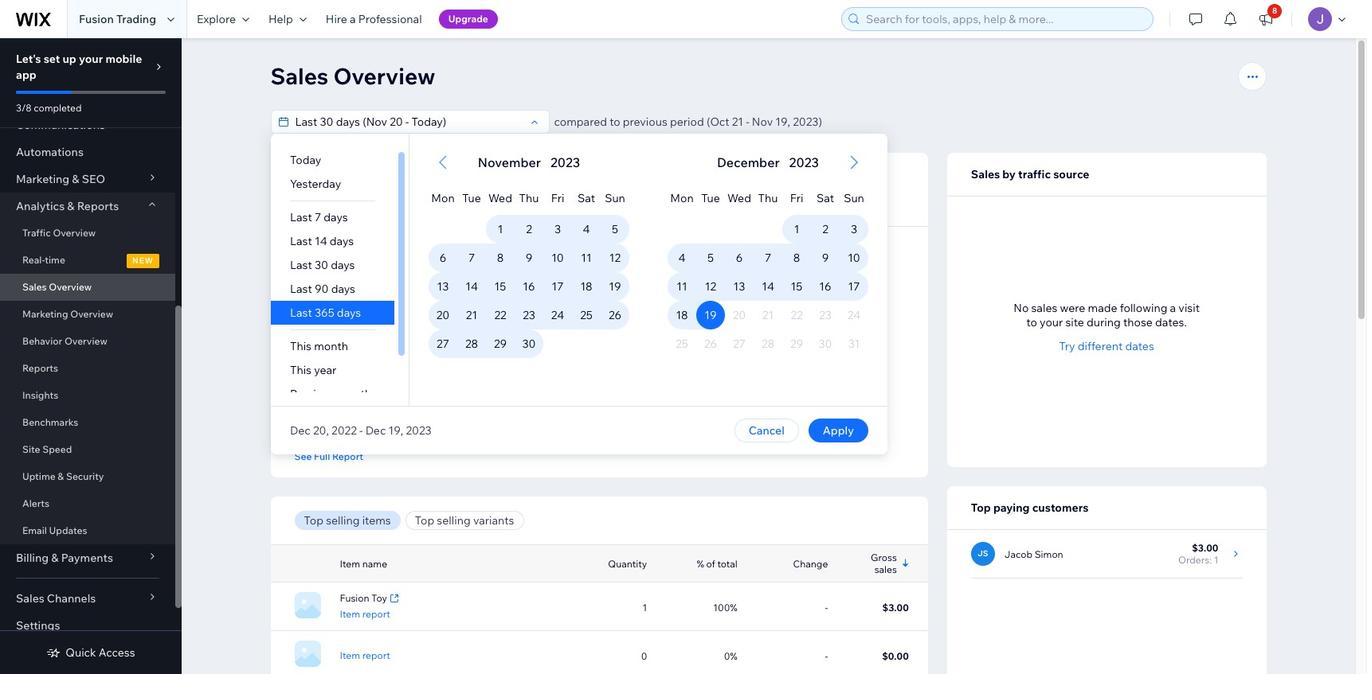 Task type: describe. For each thing, give the bounding box(es) containing it.
see full report
[[294, 451, 363, 463]]

2023)
[[793, 115, 822, 129]]

1 vertical spatial 12
[[705, 280, 716, 294]]

1 13 from the left
[[437, 280, 449, 294]]

jacob
[[1005, 549, 1033, 561]]

365
[[314, 306, 334, 320]]

Search for tools, apps, help & more... field
[[861, 8, 1148, 30]]

1 item from the top
[[340, 558, 360, 570]]

email
[[22, 525, 47, 537]]

communications
[[16, 118, 105, 132]]

cancel button
[[734, 419, 799, 443]]

row containing 4
[[667, 244, 868, 272]]

year
[[314, 363, 336, 378]]

by
[[1003, 167, 1016, 182]]

try
[[1059, 339, 1075, 354]]

uptime & security link
[[0, 464, 175, 491]]

- left $0.00
[[825, 651, 828, 663]]

alerts
[[22, 498, 49, 510]]

3 item from the top
[[340, 650, 360, 662]]

0 vertical spatial $3.00
[[294, 188, 334, 206]]

sales channels button
[[0, 586, 175, 613]]

overview for behavior overview link
[[64, 335, 107, 347]]

2023 for november
[[550, 155, 580, 171]]

benchmarks link
[[0, 410, 175, 437]]

1 horizontal spatial 7
[[468, 251, 475, 265]]

apply
[[823, 424, 854, 438]]

security
[[66, 471, 104, 483]]

quick access button
[[46, 646, 135, 661]]

were
[[1060, 301, 1086, 316]]

alert containing december
[[712, 153, 823, 172]]

no
[[1014, 301, 1029, 316]]

days for last 30 days
[[330, 258, 355, 272]]

no sales were made following a visit to your site during those dates.
[[1014, 301, 1200, 330]]

3 for 9
[[850, 222, 857, 237]]

2 10 from the left
[[847, 251, 860, 265]]

0 horizontal spatial 2023
[[405, 424, 431, 438]]

1 10 from the left
[[551, 251, 564, 265]]

this for this year
[[290, 363, 311, 378]]

last 90 days
[[290, 282, 355, 296]]

8 inside button
[[1272, 6, 1277, 16]]

site speed link
[[0, 437, 175, 464]]

0 horizontal spatial to
[[610, 115, 620, 129]]

2 horizontal spatial 7
[[764, 251, 771, 265]]

2 13 from the left
[[733, 280, 745, 294]]

last for last 365 days
[[290, 306, 312, 320]]

0 vertical spatial 18
[[580, 280, 592, 294]]

email updates
[[22, 525, 87, 537]]

uptime
[[22, 471, 55, 483]]

js
[[978, 549, 988, 559]]

marketing overview link
[[0, 301, 175, 328]]

completed
[[34, 102, 82, 114]]

hire a professional
[[326, 12, 422, 26]]

0 horizontal spatial 19,
[[388, 424, 403, 438]]

benchmarks
[[22, 417, 78, 429]]

- left nov
[[746, 115, 750, 129]]

new
[[132, 256, 154, 266]]

channels
[[47, 592, 96, 606]]

month for previous month
[[337, 387, 371, 402]]

& for marketing
[[72, 172, 79, 186]]

days for last 14 days
[[329, 234, 353, 249]]

1 vertical spatial 5
[[707, 251, 714, 265]]

overview for traffic overview link
[[53, 227, 96, 239]]

1 vertical spatial 21
[[466, 308, 477, 323]]

top for top selling items
[[304, 514, 323, 528]]

during
[[1087, 316, 1121, 330]]

help button
[[259, 0, 316, 38]]

selling for items
[[326, 514, 360, 528]]

1 item report button from the top
[[340, 608, 390, 622]]

fusion toy
[[340, 593, 387, 605]]

days for last 365 days
[[337, 306, 361, 320]]

traffic
[[22, 227, 51, 239]]

mon for 6
[[431, 191, 454, 206]]

customers
[[1032, 501, 1089, 516]]

last for last 30 days
[[290, 258, 312, 272]]

sales channels
[[16, 592, 96, 606]]

communications button
[[0, 112, 175, 139]]

0 vertical spatial 21
[[732, 115, 743, 129]]

last 30 days
[[290, 258, 355, 272]]

help
[[268, 12, 293, 26]]

try different dates
[[1059, 339, 1154, 354]]

29
[[494, 337, 506, 351]]

25
[[580, 308, 592, 323]]

tuesday, december 19, 2023 cell
[[696, 301, 725, 330]]

top selling variants
[[415, 514, 514, 528]]

8 button
[[1249, 0, 1284, 38]]

source
[[1054, 167, 1090, 182]]

1 vertical spatial 4
[[678, 251, 685, 265]]

items
[[362, 514, 391, 528]]

november
[[477, 155, 541, 171]]

0 horizontal spatial 4
[[582, 222, 590, 237]]

top for top selling variants
[[415, 514, 434, 528]]

real-time
[[22, 254, 65, 266]]

december
[[717, 155, 779, 171]]

billing
[[16, 551, 49, 566]]

those
[[1123, 316, 1153, 330]]

thu for 9
[[519, 191, 539, 206]]

access
[[99, 646, 135, 661]]

1 vertical spatial 30
[[522, 337, 535, 351]]

sat for 11
[[577, 191, 595, 206]]

22
[[494, 308, 506, 323]]

yesterday
[[290, 177, 341, 191]]

row containing 13
[[428, 272, 629, 301]]

2 vertical spatial $3.00
[[882, 602, 909, 614]]

behavior overview
[[22, 335, 107, 347]]

overview for marketing overview link
[[70, 308, 113, 320]]

alert containing november
[[473, 153, 585, 172]]

gross
[[871, 552, 897, 564]]

$3.00 orders: 1
[[1178, 543, 1219, 567]]

last for last 90 days
[[290, 282, 312, 296]]

your inside "no sales were made following a visit to your site during those dates."
[[1040, 316, 1063, 330]]

1 inside the '$3.00 orders: 1'
[[1214, 555, 1219, 567]]

this year
[[290, 363, 336, 378]]

days for last 7 days
[[323, 210, 347, 225]]

sales left by
[[971, 167, 1000, 182]]

- right 2022
[[359, 424, 363, 438]]

grid containing november
[[409, 134, 648, 406]]

0 horizontal spatial 5
[[612, 222, 618, 237]]

simon
[[1035, 549, 1063, 561]]

hire a professional link
[[316, 0, 432, 38]]

fusion for fusion trading
[[79, 12, 114, 26]]

1 horizontal spatial 11
[[676, 280, 687, 294]]

last 14 days
[[290, 234, 353, 249]]

sales for total
[[323, 172, 349, 186]]

tue for 7
[[462, 191, 481, 206]]

0 horizontal spatial 8
[[497, 251, 503, 265]]

overview down professional
[[333, 62, 435, 90]]

jacob simon
[[1005, 549, 1063, 561]]

reports inside popup button
[[77, 199, 119, 214]]

20
[[436, 308, 449, 323]]

%
[[697, 558, 704, 570]]

paying
[[994, 501, 1030, 516]]

1 horizontal spatial 8
[[793, 251, 800, 265]]

row group for "grid" containing december
[[648, 215, 887, 406]]

3/8
[[16, 102, 32, 114]]

marketing & seo
[[16, 172, 105, 186]]

payments
[[61, 551, 113, 566]]

0 horizontal spatial a
[[350, 12, 356, 26]]

selling for variants
[[437, 514, 471, 528]]

$3.00 inside the '$3.00 orders: 1'
[[1192, 543, 1219, 555]]

previous
[[623, 115, 668, 129]]

1 6 from the left
[[439, 251, 446, 265]]

2 dec from the left
[[365, 424, 386, 438]]

sales for gross
[[875, 564, 897, 576]]

1 dec from the left
[[290, 424, 310, 438]]

0 vertical spatial 19
[[609, 280, 621, 294]]

1 17 from the left
[[551, 280, 563, 294]]

top for top paying customers
[[971, 501, 991, 516]]

explore
[[197, 12, 236, 26]]

90
[[314, 282, 328, 296]]

traffic
[[1018, 167, 1051, 182]]

sales down real-
[[22, 281, 47, 293]]

fusion trading
[[79, 12, 156, 26]]

row containing 20
[[428, 301, 629, 330]]

site
[[22, 444, 40, 456]]

see
[[294, 451, 312, 463]]



Task type: vqa. For each thing, say whether or not it's contained in the screenshot.


Task type: locate. For each thing, give the bounding box(es) containing it.
1 horizontal spatial top
[[415, 514, 434, 528]]

last down last 14 days at the left of page
[[290, 258, 312, 272]]

2 item from the top
[[340, 609, 360, 621]]

2 this from the top
[[290, 363, 311, 378]]

fri
[[551, 191, 564, 206], [790, 191, 803, 206]]

row containing 27
[[428, 330, 629, 359]]

18 left tuesday, december 19, 2023 cell at the right top of the page
[[676, 308, 688, 323]]

0 horizontal spatial 2
[[526, 222, 532, 237]]

19, right 2022
[[388, 424, 403, 438]]

1 horizontal spatial your
[[1040, 316, 1063, 330]]

0 horizontal spatial alert
[[473, 153, 585, 172]]

2023 for december
[[789, 155, 819, 171]]

1 horizontal spatial sat
[[816, 191, 834, 206]]

0 horizontal spatial reports
[[22, 363, 58, 374]]

16
[[523, 280, 535, 294], [819, 280, 831, 294]]

27
[[436, 337, 449, 351]]

1 vertical spatial your
[[1040, 316, 1063, 330]]

upgrade
[[448, 13, 488, 25]]

this month
[[290, 339, 348, 354]]

$0.00
[[882, 651, 909, 663]]

grid containing december
[[648, 134, 887, 406]]

0 vertical spatial reports
[[77, 199, 119, 214]]

dec right 2022
[[365, 424, 386, 438]]

1 vertical spatial sales
[[1031, 301, 1058, 316]]

& for billing
[[51, 551, 59, 566]]

& for analytics
[[67, 199, 75, 214]]

&
[[72, 172, 79, 186], [67, 199, 75, 214], [58, 471, 64, 483], [51, 551, 59, 566]]

1 3 from the left
[[554, 222, 561, 237]]

to left the previous
[[610, 115, 620, 129]]

a right hire
[[350, 12, 356, 26]]

0 horizontal spatial dec
[[290, 424, 310, 438]]

your right up
[[79, 52, 103, 66]]

0 vertical spatial item report button
[[340, 608, 390, 622]]

reports down seo
[[77, 199, 119, 214]]

2 horizontal spatial top
[[971, 501, 991, 516]]

2 mon tue wed thu from the left
[[670, 191, 778, 206]]

days up last 14 days at the left of page
[[323, 210, 347, 225]]

days right 365
[[337, 306, 361, 320]]

1 horizontal spatial 18
[[676, 308, 688, 323]]

3/8 completed
[[16, 102, 82, 114]]

1 vertical spatial 18
[[676, 308, 688, 323]]

1 horizontal spatial 19,
[[776, 115, 790, 129]]

your
[[79, 52, 103, 66], [1040, 316, 1063, 330]]

2 mon from the left
[[670, 191, 693, 206]]

2 horizontal spatial 8
[[1272, 6, 1277, 16]]

0 vertical spatial month
[[314, 339, 348, 354]]

0 vertical spatial 11
[[581, 251, 591, 265]]

mon tue wed thu down 'december'
[[670, 191, 778, 206]]

4 last from the top
[[290, 282, 312, 296]]

2 horizontal spatial sales
[[1031, 301, 1058, 316]]

2 last from the top
[[290, 234, 312, 249]]

alert
[[473, 153, 585, 172], [712, 153, 823, 172]]

marketing up behavior
[[22, 308, 68, 320]]

11
[[581, 251, 591, 265], [676, 280, 687, 294]]

today
[[290, 153, 321, 167]]

sat
[[577, 191, 595, 206], [816, 191, 834, 206]]

let's
[[16, 52, 41, 66]]

fri for 8
[[790, 191, 803, 206]]

mon tue wed thu for 7
[[431, 191, 539, 206]]

2 alert from the left
[[712, 153, 823, 172]]

marketing up analytics
[[16, 172, 69, 186]]

1 grid from the left
[[409, 134, 648, 406]]

alerts link
[[0, 491, 175, 518]]

name
[[362, 558, 387, 570]]

1 vertical spatial item report button
[[340, 649, 390, 664]]

1 horizontal spatial 4
[[678, 251, 685, 265]]

selling
[[326, 514, 360, 528], [437, 514, 471, 528]]

1 last from the top
[[290, 210, 312, 225]]

settings link
[[0, 613, 175, 640]]

0 horizontal spatial 7
[[314, 210, 321, 225]]

overview up marketing overview
[[49, 281, 92, 293]]

& left seo
[[72, 172, 79, 186]]

1 report from the top
[[362, 609, 390, 621]]

7 inside list box
[[314, 210, 321, 225]]

selling left the items
[[326, 514, 360, 528]]

row group for "grid" containing november
[[409, 215, 648, 406]]

sales overview down hire
[[271, 62, 435, 90]]

made
[[1088, 301, 1118, 316]]

1 horizontal spatial a
[[1170, 301, 1176, 316]]

- down the change
[[825, 602, 828, 614]]

1 horizontal spatial fusion
[[340, 593, 369, 605]]

2 for 10
[[526, 222, 532, 237]]

1 horizontal spatial thu
[[758, 191, 778, 206]]

sales right the change
[[875, 564, 897, 576]]

a left visit
[[1170, 301, 1176, 316]]

this for this month
[[290, 339, 311, 354]]

marketing inside marketing & seo dropdown button
[[16, 172, 69, 186]]

& inside dropdown button
[[51, 551, 59, 566]]

fri for 10
[[551, 191, 564, 206]]

30 inside list box
[[314, 258, 328, 272]]

1 horizontal spatial 5
[[707, 251, 714, 265]]

0 horizontal spatial 21
[[466, 308, 477, 323]]

sales down help button
[[271, 62, 328, 90]]

sales
[[323, 172, 349, 186], [1031, 301, 1058, 316], [875, 564, 897, 576]]

top paying customers
[[971, 501, 1089, 516]]

1 vertical spatial to
[[1027, 316, 1037, 330]]

tue down november
[[462, 191, 481, 206]]

1 horizontal spatial 15
[[790, 280, 802, 294]]

sidebar element
[[0, 0, 182, 675]]

month up year
[[314, 339, 348, 354]]

-
[[746, 115, 750, 129], [359, 424, 363, 438], [825, 602, 828, 614], [825, 651, 828, 663]]

2 item report button from the top
[[340, 649, 390, 664]]

quantity
[[608, 558, 647, 570]]

2023 down 2023)
[[789, 155, 819, 171]]

2 selling from the left
[[437, 514, 471, 528]]

1 2 from the left
[[526, 222, 532, 237]]

1 vertical spatial item
[[340, 609, 360, 621]]

0 horizontal spatial selling
[[326, 514, 360, 528]]

last 7 days
[[290, 210, 347, 225]]

2022
[[331, 424, 356, 438]]

14
[[314, 234, 327, 249], [465, 280, 478, 294], [761, 280, 774, 294]]

to inside "no sales were made following a visit to your site during those dates."
[[1027, 316, 1037, 330]]

alert down nov
[[712, 153, 823, 172]]

12 up 26
[[609, 251, 620, 265]]

30 right 29
[[522, 337, 535, 351]]

21 right the (oct
[[732, 115, 743, 129]]

5
[[612, 222, 618, 237], [707, 251, 714, 265]]

last for last 7 days
[[290, 210, 312, 225]]

2 row group from the left
[[648, 215, 887, 406]]

1 horizontal spatial 21
[[732, 115, 743, 129]]

following
[[1120, 301, 1168, 316]]

days right the 90
[[331, 282, 355, 296]]

1 horizontal spatial tue
[[701, 191, 720, 206]]

fusion left toy
[[340, 593, 369, 605]]

None field
[[290, 111, 525, 133]]

traffic overview
[[22, 227, 96, 239]]

0%
[[343, 193, 357, 203], [724, 651, 738, 663]]

1 fri from the left
[[551, 191, 564, 206]]

2023
[[550, 155, 580, 171], [789, 155, 819, 171], [405, 424, 431, 438]]

0 horizontal spatial sales
[[323, 172, 349, 186]]

0 horizontal spatial 0%
[[343, 193, 357, 203]]

sales overview link
[[0, 274, 175, 301]]

sun for 10
[[844, 191, 864, 206]]

a
[[350, 12, 356, 26], [1170, 301, 1176, 316]]

1 horizontal spatial 0%
[[724, 651, 738, 663]]

0 vertical spatial item report
[[340, 609, 390, 621]]

thu
[[519, 191, 539, 206], [758, 191, 778, 206]]

fusion for fusion toy
[[340, 593, 369, 605]]

0 horizontal spatial 16
[[523, 280, 535, 294]]

2023 right 2022
[[405, 424, 431, 438]]

2 15 from the left
[[790, 280, 802, 294]]

1 item report from the top
[[340, 609, 390, 621]]

sales right total
[[323, 172, 349, 186]]

insights
[[22, 390, 58, 402]]

a inside "no sales were made following a visit to your site during those dates."
[[1170, 301, 1176, 316]]

list box
[[271, 148, 408, 406]]

last up last 14 days at the left of page
[[290, 210, 312, 225]]

0
[[641, 651, 647, 663]]

wed down 'december'
[[727, 191, 751, 206]]

report
[[332, 451, 363, 463]]

0 horizontal spatial sat
[[577, 191, 595, 206]]

1 horizontal spatial 14
[[465, 280, 478, 294]]

1 horizontal spatial to
[[1027, 316, 1037, 330]]

1 vertical spatial item report
[[340, 650, 390, 662]]

overview down analytics & reports
[[53, 227, 96, 239]]

0 horizontal spatial thu
[[519, 191, 539, 206]]

fusion left trading
[[79, 12, 114, 26]]

2 vertical spatial sales
[[875, 564, 897, 576]]

19 inside cell
[[704, 308, 716, 323]]

your left "site"
[[1040, 316, 1063, 330]]

2 tue from the left
[[701, 191, 720, 206]]

3
[[554, 222, 561, 237], [850, 222, 857, 237]]

20,
[[313, 424, 329, 438]]

to left "site"
[[1027, 316, 1037, 330]]

gross sales
[[871, 552, 897, 576]]

days for last 90 days
[[331, 282, 355, 296]]

1 horizontal spatial 10
[[847, 251, 860, 265]]

2 horizontal spatial 2023
[[789, 155, 819, 171]]

period
[[670, 115, 704, 129]]

2 6 from the left
[[736, 251, 742, 265]]

top left the items
[[304, 514, 323, 528]]

0 vertical spatial 0%
[[343, 193, 357, 203]]

dec left '20,'
[[290, 424, 310, 438]]

1 alert from the left
[[473, 153, 585, 172]]

sales right no on the right top of page
[[1031, 301, 1058, 316]]

marketing inside marketing overview link
[[22, 308, 68, 320]]

1 horizontal spatial 3
[[850, 222, 857, 237]]

mobile
[[105, 52, 142, 66]]

1 tue from the left
[[462, 191, 481, 206]]

17
[[551, 280, 563, 294], [848, 280, 860, 294]]

2 sat from the left
[[816, 191, 834, 206]]

1 mon from the left
[[431, 191, 454, 206]]

sat for 9
[[816, 191, 834, 206]]

& right billing at the bottom of the page
[[51, 551, 59, 566]]

4
[[582, 222, 590, 237], [678, 251, 685, 265]]

3 for 11
[[554, 222, 561, 237]]

tue down 'december'
[[701, 191, 720, 206]]

30 up the 90
[[314, 258, 328, 272]]

sales inside "no sales were made following a visit to your site during those dates."
[[1031, 301, 1058, 316]]

wed down november
[[488, 191, 512, 206]]

last left the 90
[[290, 282, 312, 296]]

0 horizontal spatial sales overview
[[22, 281, 92, 293]]

tue for 5
[[701, 191, 720, 206]]

row
[[428, 177, 629, 215], [667, 177, 868, 215], [428, 215, 629, 244], [667, 215, 868, 244], [428, 244, 629, 272], [667, 244, 868, 272], [428, 272, 629, 301], [667, 272, 868, 301], [428, 301, 629, 330], [667, 301, 868, 330], [428, 330, 629, 359], [667, 330, 868, 359], [428, 359, 629, 387]]

this up this year
[[290, 339, 311, 354]]

2 9 from the left
[[822, 251, 828, 265]]

1 row group from the left
[[409, 215, 648, 406]]

2 thu from the left
[[758, 191, 778, 206]]

see full report button
[[294, 449, 363, 464]]

1 sat from the left
[[577, 191, 595, 206]]

1 vertical spatial reports
[[22, 363, 58, 374]]

mon tue wed thu down november
[[431, 191, 539, 206]]

& down marketing & seo
[[67, 199, 75, 214]]

1 vertical spatial fusion
[[340, 593, 369, 605]]

last down the last 7 days
[[290, 234, 312, 249]]

let's set up your mobile app
[[16, 52, 142, 82]]

1 9 from the left
[[525, 251, 532, 265]]

1 horizontal spatial dec
[[365, 424, 386, 438]]

1 wed from the left
[[488, 191, 512, 206]]

month
[[314, 339, 348, 354], [337, 387, 371, 402]]

& inside dropdown button
[[72, 172, 79, 186]]

toy
[[372, 593, 387, 605]]

1 vertical spatial report
[[362, 650, 390, 662]]

try different dates button
[[1059, 339, 1154, 354]]

row group
[[409, 215, 648, 406], [648, 215, 887, 406]]

marketing for marketing & seo
[[16, 172, 69, 186]]

1 selling from the left
[[326, 514, 360, 528]]

last for last 14 days
[[290, 234, 312, 249]]

1 horizontal spatial 2023
[[550, 155, 580, 171]]

sat down compared
[[577, 191, 595, 206]]

2 for 8
[[822, 222, 828, 237]]

month for this month
[[314, 339, 348, 354]]

this left year
[[290, 363, 311, 378]]

dec
[[290, 424, 310, 438], [365, 424, 386, 438]]

month up dec 20, 2022 - dec 19, 2023
[[337, 387, 371, 402]]

2 item report from the top
[[340, 650, 390, 662]]

grid
[[409, 134, 648, 406], [648, 134, 887, 406]]

& right uptime
[[58, 471, 64, 483]]

1 15 from the left
[[494, 280, 506, 294]]

2 horizontal spatial 14
[[761, 280, 774, 294]]

top left "paying"
[[971, 501, 991, 516]]

marketing & seo button
[[0, 166, 175, 193]]

18
[[580, 280, 592, 294], [676, 308, 688, 323]]

row containing 11
[[667, 272, 868, 301]]

updates
[[49, 525, 87, 537]]

0% down total sales
[[343, 193, 357, 203]]

0 vertical spatial 19,
[[776, 115, 790, 129]]

item report button
[[340, 608, 390, 622], [340, 649, 390, 664]]

sales up settings
[[16, 592, 44, 606]]

selling left variants
[[437, 514, 471, 528]]

1 vertical spatial 19,
[[388, 424, 403, 438]]

behavior overview link
[[0, 328, 175, 355]]

2 16 from the left
[[819, 280, 831, 294]]

2 sun from the left
[[844, 191, 864, 206]]

0 horizontal spatial fusion
[[79, 12, 114, 26]]

thu for 7
[[758, 191, 778, 206]]

mon tue wed thu for 5
[[670, 191, 778, 206]]

9
[[525, 251, 532, 265], [822, 251, 828, 265]]

0 horizontal spatial 11
[[581, 251, 591, 265]]

12 up tuesday, december 19, 2023 cell at the right top of the page
[[705, 280, 716, 294]]

1 horizontal spatial 12
[[705, 280, 716, 294]]

wed
[[488, 191, 512, 206], [727, 191, 751, 206]]

1 vertical spatial marketing
[[22, 308, 68, 320]]

2 fri from the left
[[790, 191, 803, 206]]

2023 down compared
[[550, 155, 580, 171]]

settings
[[16, 619, 60, 633]]

overview down sales overview link
[[70, 308, 113, 320]]

& for uptime
[[58, 471, 64, 483]]

14 inside list box
[[314, 234, 327, 249]]

sun for 12
[[604, 191, 625, 206]]

1 16 from the left
[[523, 280, 535, 294]]

1 mon tue wed thu from the left
[[431, 191, 539, 206]]

2 report from the top
[[362, 650, 390, 662]]

thu down 'december'
[[758, 191, 778, 206]]

1 horizontal spatial 16
[[819, 280, 831, 294]]

wed for 8
[[488, 191, 512, 206]]

1 vertical spatial month
[[337, 387, 371, 402]]

overview down marketing overview link
[[64, 335, 107, 347]]

2 wed from the left
[[727, 191, 751, 206]]

sales overview down time
[[22, 281, 92, 293]]

0 vertical spatial your
[[79, 52, 103, 66]]

1 horizontal spatial 6
[[736, 251, 742, 265]]

1 vertical spatial this
[[290, 363, 311, 378]]

1 this from the top
[[290, 339, 311, 354]]

18 up 25
[[580, 280, 592, 294]]

full
[[314, 451, 330, 463]]

analytics & reports button
[[0, 193, 175, 220]]

days up last 90 days
[[330, 258, 355, 272]]

2 vertical spatial item
[[340, 650, 360, 662]]

top selling items
[[304, 514, 391, 528]]

reports up insights
[[22, 363, 58, 374]]

1 horizontal spatial 2
[[822, 222, 828, 237]]

1 horizontal spatial selling
[[437, 514, 471, 528]]

list box containing today
[[271, 148, 408, 406]]

app
[[16, 68, 37, 82]]

0 horizontal spatial 10
[[551, 251, 564, 265]]

1 horizontal spatial sales overview
[[271, 62, 435, 90]]

& inside popup button
[[67, 199, 75, 214]]

cancel
[[748, 424, 784, 438]]

marketing for marketing overview
[[22, 308, 68, 320]]

row containing 6
[[428, 244, 629, 272]]

real-
[[22, 254, 45, 266]]

total sales
[[294, 172, 349, 186]]

2 2 from the left
[[822, 222, 828, 237]]

sales for no
[[1031, 301, 1058, 316]]

wed for 6
[[727, 191, 751, 206]]

3 last from the top
[[290, 258, 312, 272]]

mon for 4
[[670, 191, 693, 206]]

1 horizontal spatial fri
[[790, 191, 803, 206]]

1 vertical spatial 19
[[704, 308, 716, 323]]

sales inside gross sales
[[875, 564, 897, 576]]

alert down compared
[[473, 153, 585, 172]]

last left 365
[[290, 306, 312, 320]]

compared to previous period (oct 21 - nov 19, 2023)
[[554, 115, 822, 129]]

sales overview inside sidebar element
[[22, 281, 92, 293]]

12
[[609, 251, 620, 265], [705, 280, 716, 294]]

1 vertical spatial 11
[[676, 280, 687, 294]]

0 horizontal spatial top
[[304, 514, 323, 528]]

analytics
[[16, 199, 65, 214]]

0 horizontal spatial 18
[[580, 280, 592, 294]]

sun
[[604, 191, 625, 206], [844, 191, 864, 206]]

0 horizontal spatial 6
[[439, 251, 446, 265]]

set
[[44, 52, 60, 66]]

this
[[290, 339, 311, 354], [290, 363, 311, 378]]

sales inside dropdown button
[[16, 592, 44, 606]]

2 grid from the left
[[648, 134, 887, 406]]

0 vertical spatial 12
[[609, 251, 620, 265]]

automations
[[16, 145, 84, 159]]

21 up 28
[[466, 308, 477, 323]]

overview for sales overview link
[[49, 281, 92, 293]]

2 3 from the left
[[850, 222, 857, 237]]

total
[[294, 172, 320, 186]]

row containing 18
[[667, 301, 868, 330]]

email updates link
[[0, 518, 175, 545]]

top right the items
[[415, 514, 434, 528]]

speed
[[42, 444, 72, 456]]

0 vertical spatial this
[[290, 339, 311, 354]]

1 horizontal spatial sales
[[875, 564, 897, 576]]

1 horizontal spatial 17
[[848, 280, 860, 294]]

billing & payments button
[[0, 545, 175, 572]]

last 365 days
[[290, 306, 361, 320]]

5 last from the top
[[290, 306, 312, 320]]

0 vertical spatial sales
[[323, 172, 349, 186]]

1 horizontal spatial $3.00
[[882, 602, 909, 614]]

1 thu from the left
[[519, 191, 539, 206]]

your inside let's set up your mobile app
[[79, 52, 103, 66]]

1 vertical spatial a
[[1170, 301, 1176, 316]]

days up last 30 days
[[329, 234, 353, 249]]

time
[[45, 254, 65, 266]]

mon tue wed thu
[[431, 191, 539, 206], [670, 191, 778, 206]]

0% down the 100%
[[724, 651, 738, 663]]

automations link
[[0, 139, 175, 166]]

2 17 from the left
[[848, 280, 860, 294]]

(oct
[[707, 115, 730, 129]]

item report
[[340, 609, 390, 621], [340, 650, 390, 662]]

19, right nov
[[776, 115, 790, 129]]

thu down november
[[519, 191, 539, 206]]

sat down 2023)
[[816, 191, 834, 206]]

1 sun from the left
[[604, 191, 625, 206]]

0 horizontal spatial 15
[[494, 280, 506, 294]]



